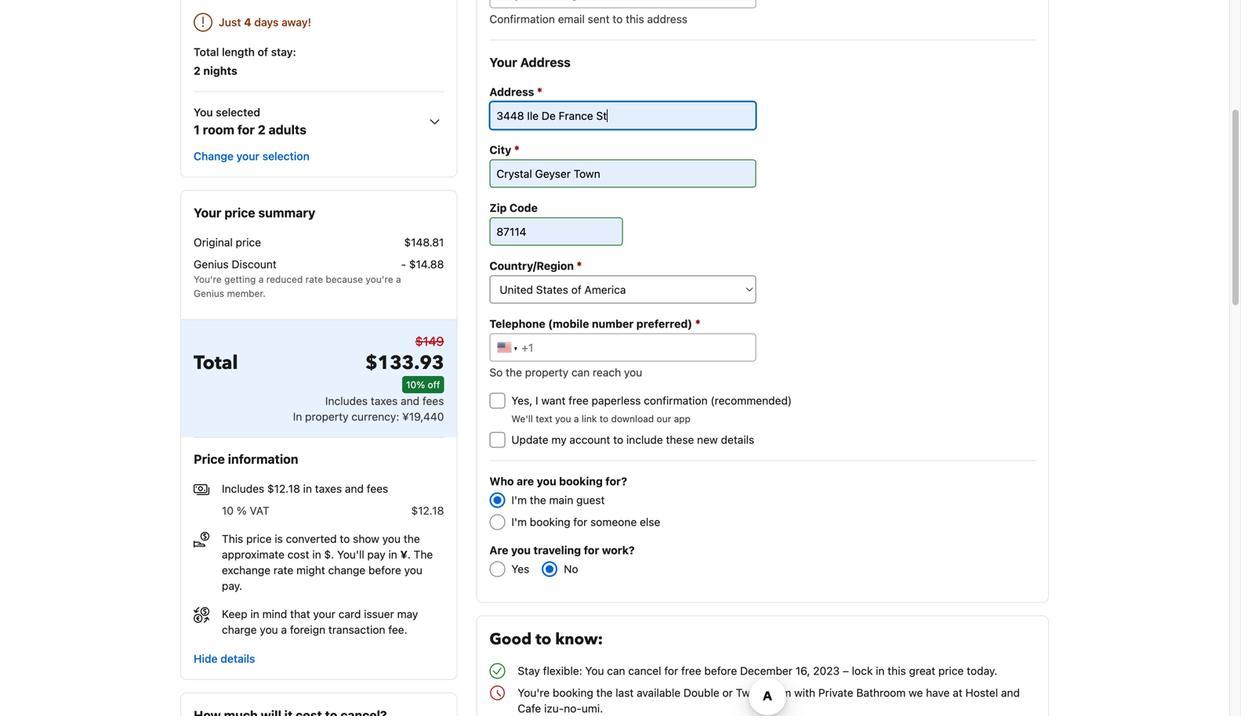 Task type: vqa. For each thing, say whether or not it's contained in the screenshot.
programme
no



Task type: describe. For each thing, give the bounding box(es) containing it.
confirmation
[[644, 394, 708, 407]]

who
[[490, 475, 514, 488]]

. the exchange rate might change before you pay.
[[222, 548, 433, 593]]

account
[[570, 434, 610, 447]]

country/region
[[490, 260, 574, 273]]

include
[[627, 434, 663, 447]]

and for 10% off includes taxes and fees in property currency: ¥19,440
[[401, 395, 420, 408]]

might
[[296, 564, 325, 577]]

a inside yes, i want free paperless confirmation (recommended) we'll text you a link to download our app
[[574, 414, 579, 425]]

is
[[275, 533, 283, 546]]

taxes for includes
[[371, 395, 398, 408]]

total for total
[[194, 351, 238, 376]]

1 vertical spatial $12.18
[[411, 505, 444, 517]]

4
[[244, 16, 251, 29]]

update my account to include these new details
[[512, 434, 755, 447]]

card
[[339, 608, 361, 621]]

confirmation
[[490, 13, 555, 25]]

change your selection link
[[187, 142, 316, 171]]

foreign
[[290, 624, 326, 637]]

can for reach
[[572, 366, 590, 379]]

and inside you're booking the last available double or twin room with private bathroom we have at hostel and cafe izu-no-umi.
[[1001, 687, 1020, 700]]

great
[[909, 665, 936, 678]]

(mobile
[[548, 318, 589, 331]]

you inside are you traveling for work? element
[[511, 544, 531, 557]]

issuer
[[364, 608, 394, 621]]

your address
[[490, 55, 571, 70]]

you inside yes, i want free paperless confirmation (recommended) we'll text you a link to download our app
[[555, 414, 571, 425]]

this
[[222, 533, 243, 546]]

you inside this price is converted to show you the approximate cost in $. you'll pay in
[[382, 533, 401, 546]]

reduced
[[266, 274, 303, 285]]

pay
[[367, 548, 386, 561]]

rate inside the genius discount you're getting a reduced rate because you're a genius member. - $14.88
[[306, 274, 323, 285]]

status containing just
[[194, 13, 444, 32]]

link
[[582, 414, 597, 425]]

at
[[953, 687, 963, 700]]

2 inside total length of stay: 2 nights
[[194, 64, 201, 77]]

traveling
[[534, 544, 581, 557]]

izu-
[[544, 703, 564, 716]]

1 horizontal spatial free
[[681, 665, 702, 678]]

change
[[328, 564, 366, 577]]

price for your
[[225, 205, 255, 220]]

selected
[[216, 106, 260, 119]]

converted
[[286, 533, 337, 546]]

price up at
[[939, 665, 964, 678]]

0 vertical spatial address
[[520, 55, 571, 70]]

charge
[[222, 624, 257, 637]]

hide details
[[194, 653, 255, 666]]

cost
[[288, 548, 309, 561]]

1
[[194, 122, 200, 137]]

price for original
[[236, 236, 261, 249]]

price for this
[[246, 533, 272, 546]]

to down download
[[613, 434, 624, 447]]

2 genius from the top
[[194, 288, 224, 299]]

in
[[293, 410, 302, 423]]

zip code
[[490, 202, 538, 214]]

1 horizontal spatial you
[[585, 665, 604, 678]]

telephone
[[490, 318, 546, 331]]

hide details button
[[187, 646, 261, 674]]

to down the 'double-check for typos' text field
[[613, 13, 623, 25]]

just
[[219, 16, 241, 29]]

preferred)
[[637, 318, 693, 331]]

someone
[[591, 516, 637, 529]]

we
[[909, 687, 923, 700]]

to inside this price is converted to show you the approximate cost in $. you'll pay in
[[340, 533, 350, 546]]

i'm for i'm booking for someone else
[[512, 516, 527, 529]]

want
[[541, 394, 566, 407]]

of
[[258, 45, 268, 58]]

member.
[[227, 288, 266, 299]]

text
[[536, 414, 553, 425]]

good
[[490, 629, 532, 651]]

country/region *
[[490, 259, 582, 273]]

i'm for i'm the main guest
[[512, 494, 527, 507]]

the inside the who are you booking for? element
[[530, 494, 546, 507]]

confirmation email sent to this address
[[490, 13, 688, 25]]

in inside keep in mind that your card issuer may charge you a foreign transaction fee.
[[250, 608, 259, 621]]

lock
[[852, 665, 873, 678]]

original
[[194, 236, 233, 249]]

telephone (mobile number preferred) *
[[490, 317, 701, 331]]

in left ¥
[[389, 548, 397, 561]]

stay flexible: you can cancel for free before december 16, 2023 – lock in this great price today.
[[518, 665, 998, 678]]

price
[[194, 452, 225, 467]]

you're
[[366, 274, 393, 285]]

no
[[564, 563, 578, 576]]

your inside keep in mind that your card issuer may charge you a foreign transaction fee.
[[313, 608, 336, 621]]

details inside "button"
[[221, 653, 255, 666]]

are you traveling for work? element
[[477, 543, 1036, 578]]

cancel
[[628, 665, 662, 678]]

information
[[228, 452, 298, 467]]

getting
[[224, 274, 256, 285]]

available
[[637, 687, 681, 700]]

the inside you're booking the last available double or twin room with private bathroom we have at hostel and cafe izu-no-umi.
[[596, 687, 613, 700]]

free inside yes, i want free paperless confirmation (recommended) we'll text you a link to download our app
[[569, 394, 589, 407]]

or
[[723, 687, 733, 700]]

* for country/region *
[[577, 259, 582, 273]]

know:
[[555, 629, 603, 651]]

a down "discount"
[[259, 274, 264, 285]]

guest
[[577, 494, 605, 507]]

the
[[414, 548, 433, 561]]

can for cancel
[[607, 665, 625, 678]]

in right lock
[[876, 665, 885, 678]]

change your selection
[[194, 150, 310, 163]]

days
[[254, 16, 279, 29]]

total length of stay: 2 nights
[[194, 45, 296, 77]]

you inside you selected 1 room for  2 adults
[[194, 106, 213, 119]]

good to know:
[[490, 629, 603, 651]]

double
[[684, 687, 720, 700]]

today.
[[967, 665, 998, 678]]

stay
[[518, 665, 540, 678]]

for left work?
[[584, 544, 599, 557]]

our
[[657, 414, 671, 425]]

yes, i want free paperless confirmation (recommended) we'll text you a link to download our app
[[512, 394, 792, 425]]

10% off element
[[402, 376, 444, 394]]

Double-check for typos text field
[[490, 0, 757, 8]]

adults
[[269, 122, 307, 137]]

to inside yes, i want free paperless confirmation (recommended) we'll text you a link to download our app
[[600, 414, 609, 425]]

nights
[[203, 64, 237, 77]]

1 horizontal spatial this
[[888, 665, 906, 678]]



Task type: locate. For each thing, give the bounding box(es) containing it.
1 horizontal spatial before
[[705, 665, 737, 678]]

0 vertical spatial rate
[[306, 274, 323, 285]]

0 vertical spatial details
[[721, 434, 755, 447]]

we'll
[[512, 414, 533, 425]]

you're booking the last available double or twin room with private bathroom we have at hostel and cafe izu-no-umi.
[[518, 687, 1020, 716]]

because
[[326, 274, 363, 285]]

0 vertical spatial and
[[401, 395, 420, 408]]

fees inside the 10% off includes taxes and fees in property currency: ¥19,440
[[423, 395, 444, 408]]

can left reach
[[572, 366, 590, 379]]

0 horizontal spatial this
[[626, 13, 644, 25]]

your up original
[[194, 205, 222, 220]]

exchange
[[222, 564, 271, 577]]

so the property can reach you
[[490, 366, 642, 379]]

* right preferred)
[[695, 317, 701, 331]]

and up show
[[345, 483, 364, 496]]

taxes up converted
[[315, 483, 342, 496]]

may
[[397, 608, 418, 621]]

10%
[[406, 379, 425, 390]]

and for includes $12.18 in taxes and fees
[[345, 483, 364, 496]]

you down .
[[404, 564, 423, 577]]

fees for 10% off includes taxes and fees in property currency: ¥19,440
[[423, 395, 444, 408]]

and down 10%
[[401, 395, 420, 408]]

0 vertical spatial taxes
[[371, 395, 398, 408]]

0 vertical spatial total
[[194, 45, 219, 58]]

before
[[369, 564, 401, 577], [705, 665, 737, 678]]

yes,
[[512, 394, 533, 407]]

1 horizontal spatial can
[[607, 665, 625, 678]]

you inside . the exchange rate might change before you pay.
[[404, 564, 423, 577]]

number
[[592, 318, 634, 331]]

details right new on the right bottom of the page
[[721, 434, 755, 447]]

2 vertical spatial booking
[[553, 687, 594, 700]]

total inside total length of stay: 2 nights
[[194, 45, 219, 58]]

in left mind
[[250, 608, 259, 621]]

0 horizontal spatial before
[[369, 564, 401, 577]]

with
[[794, 687, 816, 700]]

1 horizontal spatial your
[[490, 55, 517, 70]]

free up link
[[569, 394, 589, 407]]

taxes
[[371, 395, 398, 408], [315, 483, 342, 496]]

you up "1"
[[194, 106, 213, 119]]

0 horizontal spatial rate
[[274, 564, 294, 577]]

address inside address *
[[490, 85, 534, 98]]

10 % vat
[[222, 505, 269, 517]]

the up umi.
[[596, 687, 613, 700]]

price
[[225, 205, 255, 220], [236, 236, 261, 249], [246, 533, 272, 546], [939, 665, 964, 678]]

0 vertical spatial can
[[572, 366, 590, 379]]

a left link
[[574, 414, 579, 425]]

–
[[843, 665, 849, 678]]

booking inside you're booking the last available double or twin room with private bathroom we have at hostel and cafe izu-no-umi.
[[553, 687, 594, 700]]

0 horizontal spatial can
[[572, 366, 590, 379]]

who are you booking for?
[[490, 475, 627, 488]]

1 vertical spatial details
[[221, 653, 255, 666]]

0 horizontal spatial your
[[194, 205, 222, 220]]

2 inside you selected 1 room for  2 adults
[[258, 122, 266, 137]]

1 vertical spatial property
[[305, 410, 349, 423]]

$133.93
[[366, 351, 444, 376]]

for?
[[606, 475, 627, 488]]

just 4 days away!
[[219, 16, 311, 29]]

0 horizontal spatial taxes
[[315, 483, 342, 496]]

you right are on the bottom of page
[[537, 475, 557, 488]]

and inside the 10% off includes taxes and fees in property currency: ¥19,440
[[401, 395, 420, 408]]

0 vertical spatial property
[[525, 366, 569, 379]]

who are you booking for? element
[[490, 474, 1036, 531]]

download
[[611, 414, 654, 425]]

fees for includes $12.18 in taxes and fees
[[367, 483, 388, 496]]

0 vertical spatial genius
[[194, 258, 229, 271]]

1 horizontal spatial includes
[[325, 395, 368, 408]]

address
[[647, 13, 688, 25]]

* down "zip code" text field
[[577, 259, 582, 273]]

0 vertical spatial before
[[369, 564, 401, 577]]

price up original price
[[225, 205, 255, 220]]

$148.81
[[404, 236, 444, 249]]

1 horizontal spatial and
[[401, 395, 420, 408]]

you inside the who are you booking for? element
[[537, 475, 557, 488]]

* right city
[[514, 143, 520, 156]]

1 vertical spatial before
[[705, 665, 737, 678]]

1 total from the top
[[194, 45, 219, 58]]

1 horizontal spatial fees
[[423, 395, 444, 408]]

status
[[194, 13, 444, 32]]

to right link
[[600, 414, 609, 425]]

the down are on the bottom of page
[[530, 494, 546, 507]]

property inside the 10% off includes taxes and fees in property currency: ¥19,440
[[305, 410, 349, 423]]

work?
[[602, 544, 635, 557]]

free up double
[[681, 665, 702, 678]]

a down mind
[[281, 624, 287, 637]]

this down the 'double-check for typos' text field
[[626, 13, 644, 25]]

address up address *
[[520, 55, 571, 70]]

0 vertical spatial 2
[[194, 64, 201, 77]]

1 vertical spatial rate
[[274, 564, 294, 577]]

taxes up currency:
[[371, 395, 398, 408]]

these
[[666, 434, 694, 447]]

a right you're
[[396, 274, 401, 285]]

private
[[819, 687, 854, 700]]

rate down cost
[[274, 564, 294, 577]]

cafe
[[518, 703, 541, 716]]

taxes for in
[[315, 483, 342, 496]]

¥
[[400, 548, 408, 561]]

approximate
[[222, 548, 285, 561]]

total
[[194, 45, 219, 58], [194, 351, 238, 376]]

1 vertical spatial can
[[607, 665, 625, 678]]

0 vertical spatial includes
[[325, 395, 368, 408]]

-
[[401, 258, 406, 271]]

0 vertical spatial $12.18
[[267, 483, 300, 496]]

the right so
[[506, 366, 522, 379]]

0 vertical spatial fees
[[423, 395, 444, 408]]

1 vertical spatial taxes
[[315, 483, 342, 496]]

else
[[640, 516, 661, 529]]

taxes inside the 10% off includes taxes and fees in property currency: ¥19,440
[[371, 395, 398, 408]]

booking up no-
[[553, 687, 594, 700]]

before inside . the exchange rate might change before you pay.
[[369, 564, 401, 577]]

hostel
[[966, 687, 998, 700]]

0 horizontal spatial details
[[221, 653, 255, 666]]

1 vertical spatial total
[[194, 351, 238, 376]]

0 horizontal spatial property
[[305, 410, 349, 423]]

booking down i'm the main guest
[[530, 516, 571, 529]]

city
[[490, 144, 512, 156]]

pay.
[[222, 580, 242, 593]]

1 vertical spatial and
[[345, 483, 364, 496]]

0 horizontal spatial you
[[194, 106, 213, 119]]

yes
[[512, 563, 530, 576]]

you inside keep in mind that your card issuer may charge you a foreign transaction fee.
[[260, 624, 278, 637]]

2 left the adults
[[258, 122, 266, 137]]

you up ¥
[[382, 533, 401, 546]]

2 left nights at the top left of page
[[194, 64, 201, 77]]

0 vertical spatial i'm
[[512, 494, 527, 507]]

0 horizontal spatial $12.18
[[267, 483, 300, 496]]

in up converted
[[303, 483, 312, 496]]

1 vertical spatial fees
[[367, 483, 388, 496]]

for down guest
[[574, 516, 588, 529]]

1 genius from the top
[[194, 258, 229, 271]]

¥19,440
[[402, 410, 444, 423]]

1 vertical spatial genius
[[194, 288, 224, 299]]

zip
[[490, 202, 507, 214]]

the up .
[[404, 533, 420, 546]]

2 horizontal spatial and
[[1001, 687, 1020, 700]]

rate inside . the exchange rate might change before you pay.
[[274, 564, 294, 577]]

booking for the
[[553, 687, 594, 700]]

* for city *
[[514, 143, 520, 156]]

your for your price summary
[[194, 205, 222, 220]]

room
[[203, 122, 234, 137]]

includes up %
[[222, 483, 264, 496]]

to right good
[[536, 629, 552, 651]]

booking up guest
[[559, 475, 603, 488]]

1 horizontal spatial details
[[721, 434, 755, 447]]

your
[[236, 150, 260, 163], [313, 608, 336, 621]]

1 vertical spatial includes
[[222, 483, 264, 496]]

+1 text field
[[490, 334, 757, 362]]

$12.18
[[267, 483, 300, 496], [411, 505, 444, 517]]

i'm the main guest
[[512, 494, 605, 507]]

your up address *
[[490, 55, 517, 70]]

to up you'll
[[340, 533, 350, 546]]

includes inside the 10% off includes taxes and fees in property currency: ¥19,440
[[325, 395, 368, 408]]

price up "discount"
[[236, 236, 261, 249]]

price inside this price is converted to show you the approximate cost in $. you'll pay in
[[246, 533, 272, 546]]

address
[[520, 55, 571, 70], [490, 85, 534, 98]]

0 horizontal spatial free
[[569, 394, 589, 407]]

genius down you're
[[194, 288, 224, 299]]

0 vertical spatial booking
[[559, 475, 603, 488]]

can
[[572, 366, 590, 379], [607, 665, 625, 678]]

price up approximate
[[246, 533, 272, 546]]

$149 $133.93
[[366, 334, 444, 376]]

* down your address
[[537, 85, 543, 98]]

.
[[408, 548, 411, 561]]

2023
[[813, 665, 840, 678]]

2 total from the top
[[194, 351, 238, 376]]

genius up you're
[[194, 258, 229, 271]]

total down member.
[[194, 351, 238, 376]]

fee.
[[388, 624, 408, 637]]

booking
[[559, 475, 603, 488], [530, 516, 571, 529], [553, 687, 594, 700]]

1 i'm from the top
[[512, 494, 527, 507]]

this left great
[[888, 665, 906, 678]]

that
[[290, 608, 310, 621]]

1 horizontal spatial your
[[313, 608, 336, 621]]

away!
[[282, 16, 311, 29]]

you're
[[518, 687, 550, 700]]

can up last
[[607, 665, 625, 678]]

0 vertical spatial your
[[490, 55, 517, 70]]

and
[[401, 395, 420, 408], [345, 483, 364, 496], [1001, 687, 1020, 700]]

for up available
[[664, 665, 679, 678]]

Zip Code text field
[[490, 218, 623, 246]]

rate right reduced
[[306, 274, 323, 285]]

address *
[[490, 85, 543, 98]]

0 horizontal spatial and
[[345, 483, 364, 496]]

1 horizontal spatial $12.18
[[411, 505, 444, 517]]

for down selected
[[237, 122, 255, 137]]

a inside keep in mind that your card issuer may charge you a foreign transaction fee.
[[281, 624, 287, 637]]

in left $. at the left bottom of the page
[[312, 548, 321, 561]]

app
[[674, 414, 691, 425]]

0 vertical spatial you
[[194, 106, 213, 119]]

this price is converted to show you the approximate cost in $. you'll pay in
[[222, 533, 420, 561]]

paperless
[[592, 394, 641, 407]]

the inside this price is converted to show you the approximate cost in $. you'll pay in
[[404, 533, 420, 546]]

1 horizontal spatial property
[[525, 366, 569, 379]]

genius discount you're getting a reduced rate because you're a genius member. - $14.88
[[194, 258, 444, 299]]

$12.18 up vat
[[267, 483, 300, 496]]

2 i'm from the top
[[512, 516, 527, 529]]

the
[[506, 366, 522, 379], [530, 494, 546, 507], [404, 533, 420, 546], [596, 687, 613, 700]]

1 vertical spatial your
[[313, 608, 336, 621]]

property right "in" at the bottom of the page
[[305, 410, 349, 423]]

1 vertical spatial your
[[194, 205, 222, 220]]

$12.18 up the
[[411, 505, 444, 517]]

address down your address
[[490, 85, 534, 98]]

0 vertical spatial your
[[236, 150, 260, 163]]

1 vertical spatial 2
[[258, 122, 266, 137]]

0 horizontal spatial 2
[[194, 64, 201, 77]]

None text field
[[490, 102, 757, 130]]

this
[[626, 13, 644, 25], [888, 665, 906, 678]]

0 vertical spatial free
[[569, 394, 589, 407]]

1 vertical spatial free
[[681, 665, 702, 678]]

fees up show
[[367, 483, 388, 496]]

includes up currency:
[[325, 395, 368, 408]]

fees down off
[[423, 395, 444, 408]]

0 horizontal spatial your
[[236, 150, 260, 163]]

*
[[537, 85, 543, 98], [514, 143, 520, 156], [577, 259, 582, 273], [695, 317, 701, 331]]

summary
[[258, 205, 316, 220]]

details down charge
[[221, 653, 255, 666]]

total up nights at the top left of page
[[194, 45, 219, 58]]

2 vertical spatial and
[[1001, 687, 1020, 700]]

total for total length of stay: 2 nights
[[194, 45, 219, 58]]

before down pay on the bottom of the page
[[369, 564, 401, 577]]

you up the yes
[[511, 544, 531, 557]]

currency:
[[352, 410, 399, 423]]

1 horizontal spatial taxes
[[371, 395, 398, 408]]

your up foreign
[[313, 608, 336, 621]]

you selected 1 room for  2 adults
[[194, 106, 307, 137]]

city *
[[490, 143, 520, 156]]

you down mind
[[260, 624, 278, 637]]

(recommended)
[[711, 394, 792, 407]]

1 vertical spatial i'm
[[512, 516, 527, 529]]

1 vertical spatial this
[[888, 665, 906, 678]]

you right text
[[555, 414, 571, 425]]

* for address *
[[537, 85, 543, 98]]

your right 'change'
[[236, 150, 260, 163]]

before up or
[[705, 665, 737, 678]]

None text field
[[490, 160, 757, 188]]

i
[[536, 394, 538, 407]]

keep
[[222, 608, 248, 621]]

reach
[[593, 366, 621, 379]]

sent
[[588, 13, 610, 25]]

%
[[237, 505, 247, 517]]

umi.
[[582, 703, 603, 716]]

you right reach
[[624, 366, 642, 379]]

booking for for
[[530, 516, 571, 529]]

1 vertical spatial you
[[585, 665, 604, 678]]

you'll
[[337, 548, 364, 561]]

for inside you selected 1 room for  2 adults
[[237, 122, 255, 137]]

december
[[740, 665, 793, 678]]

0 vertical spatial this
[[626, 13, 644, 25]]

1 vertical spatial address
[[490, 85, 534, 98]]

and right hostel
[[1001, 687, 1020, 700]]

genius
[[194, 258, 229, 271], [194, 288, 224, 299]]

you right flexible:
[[585, 665, 604, 678]]

1 horizontal spatial 2
[[258, 122, 266, 137]]

are
[[517, 475, 534, 488]]

discount
[[232, 258, 277, 271]]

1 horizontal spatial rate
[[306, 274, 323, 285]]

your for your address
[[490, 55, 517, 70]]

0 horizontal spatial fees
[[367, 483, 388, 496]]

0 horizontal spatial includes
[[222, 483, 264, 496]]

$149
[[415, 334, 444, 349]]

1 vertical spatial booking
[[530, 516, 571, 529]]

property up want
[[525, 366, 569, 379]]



